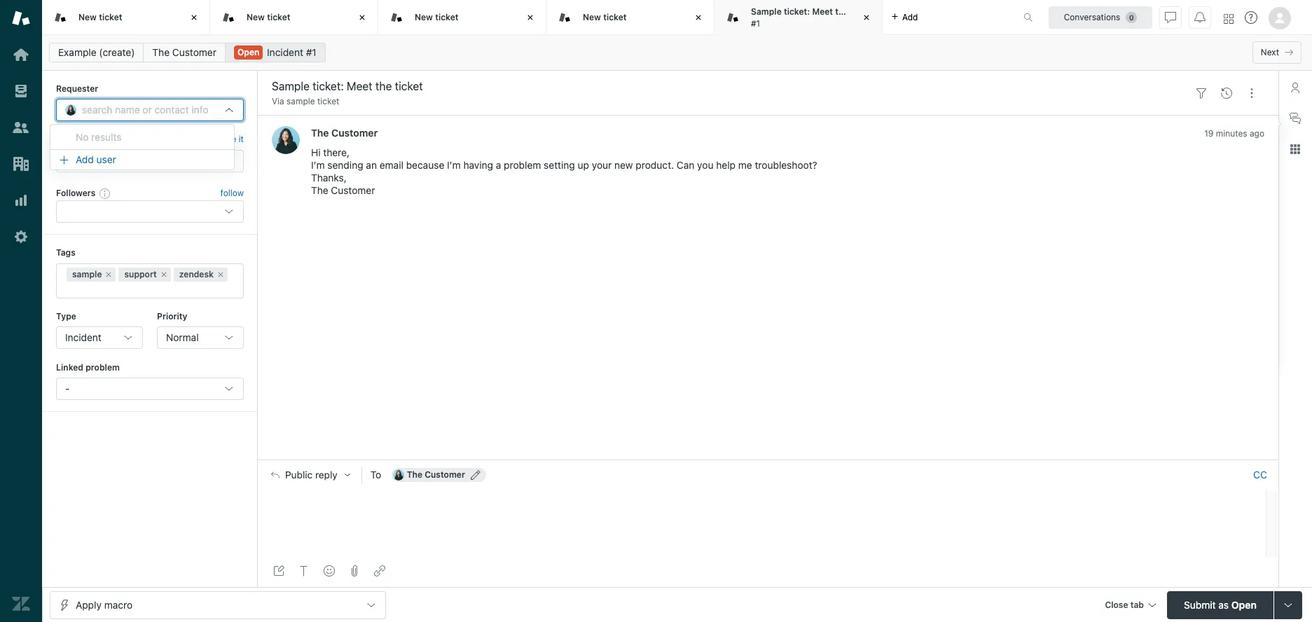 Task type: locate. For each thing, give the bounding box(es) containing it.
incident
[[267, 46, 303, 58], [65, 331, 101, 343]]

0 horizontal spatial close image
[[187, 11, 201, 25]]

the customer link inside secondary element
[[143, 43, 226, 62]]

2 horizontal spatial close image
[[523, 11, 537, 25]]

1 remove image from the left
[[105, 270, 113, 279]]

cc button
[[1253, 469, 1267, 481]]

because
[[406, 159, 444, 171]]

2 new ticket from the left
[[247, 12, 290, 22]]

0 vertical spatial #1
[[751, 18, 760, 28]]

customers image
[[12, 118, 30, 137]]

new ticket tab
[[42, 0, 210, 35], [210, 0, 378, 35], [378, 0, 546, 35], [546, 0, 715, 35]]

draft mode image
[[273, 565, 284, 577]]

ticket:
[[784, 6, 810, 17]]

the right customer@example.com image
[[407, 469, 422, 480]]

format text image
[[298, 565, 310, 577]]

example
[[58, 46, 96, 58]]

new
[[614, 159, 633, 171]]

close
[[1105, 599, 1128, 610]]

problem down incident 'popup button'
[[86, 362, 120, 373]]

1 horizontal spatial close image
[[355, 11, 369, 25]]

close image
[[187, 11, 201, 25], [355, 11, 369, 25], [523, 11, 537, 25]]

incident inside secondary element
[[267, 46, 303, 58]]

public reply
[[285, 469, 338, 481]]

1 horizontal spatial #1
[[751, 18, 760, 28]]

events image
[[1221, 87, 1232, 99]]

reply
[[315, 469, 338, 481]]

add user
[[76, 153, 116, 165]]

1 horizontal spatial i'm
[[447, 159, 461, 171]]

1 new ticket from the left
[[78, 12, 122, 22]]

i'm left having
[[447, 159, 461, 171]]

open right as
[[1232, 599, 1257, 611]]

the customer up there,
[[311, 127, 378, 139]]

linked
[[56, 362, 83, 373]]

the customer link up there,
[[311, 127, 378, 139]]

sample
[[287, 96, 315, 106], [72, 269, 102, 279]]

submit as open
[[1184, 599, 1257, 611]]

i'm down hi
[[311, 159, 325, 171]]

4 new from the left
[[583, 12, 601, 22]]

secondary element
[[42, 39, 1312, 67]]

ticket
[[851, 6, 874, 17], [99, 12, 122, 22], [267, 12, 290, 22], [435, 12, 459, 22], [603, 12, 627, 22], [317, 96, 339, 106]]

the inside secondary element
[[152, 46, 170, 58]]

#1
[[751, 18, 760, 28], [306, 46, 316, 58]]

remove image for support
[[160, 270, 168, 279]]

3 new ticket from the left
[[415, 12, 459, 22]]

the customer link
[[143, 43, 226, 62], [311, 127, 378, 139]]

2 close image from the left
[[355, 11, 369, 25]]

0 vertical spatial problem
[[504, 159, 541, 171]]

having
[[463, 159, 493, 171]]

problem
[[504, 159, 541, 171], [86, 362, 120, 373]]

19 minutes ago text field
[[1204, 128, 1265, 139]]

2 new from the left
[[247, 12, 265, 22]]

new ticket
[[78, 12, 122, 22], [247, 12, 290, 22], [415, 12, 459, 22], [583, 12, 627, 22]]

close image right the
[[860, 11, 874, 25]]

follow
[[220, 188, 244, 198]]

sample down tags
[[72, 269, 102, 279]]

meet
[[812, 6, 833, 17]]

the customer inside secondary element
[[152, 46, 216, 58]]

new ticket for third new ticket tab from the right
[[247, 12, 290, 22]]

product.
[[636, 159, 674, 171]]

insert emojis image
[[324, 565, 335, 577]]

the
[[835, 6, 849, 17]]

new
[[78, 12, 97, 22], [247, 12, 265, 22], [415, 12, 433, 22], [583, 12, 601, 22]]

0 horizontal spatial open
[[237, 47, 259, 57]]

linked problem
[[56, 362, 120, 373]]

apps image
[[1290, 144, 1301, 155]]

take it button
[[219, 133, 244, 147]]

incident up via
[[267, 46, 303, 58]]

remove image right 'support'
[[160, 270, 168, 279]]

tab containing sample ticket: meet the ticket
[[715, 0, 883, 35]]

tab
[[1131, 599, 1144, 610]]

1 horizontal spatial the customer link
[[311, 127, 378, 139]]

open
[[237, 47, 259, 57], [1232, 599, 1257, 611]]

new ticket for second new ticket tab from right
[[415, 12, 459, 22]]

4 new ticket from the left
[[583, 12, 627, 22]]

the
[[152, 46, 170, 58], [311, 127, 329, 139], [311, 185, 328, 196], [407, 469, 422, 480]]

via sample ticket
[[272, 96, 339, 106]]

add
[[902, 12, 918, 22]]

1 i'm from the left
[[311, 159, 325, 171]]

apply macro
[[76, 599, 132, 611]]

via
[[272, 96, 284, 106]]

up
[[578, 159, 589, 171]]

1 horizontal spatial open
[[1232, 599, 1257, 611]]

no results
[[76, 131, 122, 143]]

Requester field
[[82, 104, 218, 117]]

customer
[[172, 46, 216, 58], [331, 127, 378, 139], [331, 185, 375, 196], [425, 469, 465, 480]]

0 horizontal spatial close image
[[691, 11, 705, 25]]

tab
[[715, 0, 883, 35]]

customer context image
[[1290, 82, 1301, 93]]

thanks,
[[311, 172, 347, 184]]

main element
[[0, 0, 42, 622]]

support
[[124, 269, 157, 279]]

1 horizontal spatial close image
[[860, 11, 874, 25]]

0 horizontal spatial incident
[[65, 331, 101, 343]]

me
[[738, 159, 752, 171]]

remove image left 'support'
[[105, 270, 113, 279]]

3 new ticket tab from the left
[[378, 0, 546, 35]]

take
[[219, 134, 236, 145]]

the customer right customer@example.com image
[[407, 469, 465, 480]]

#1 up via sample ticket
[[306, 46, 316, 58]]

1 close image from the left
[[691, 11, 705, 25]]

0 horizontal spatial remove image
[[105, 270, 113, 279]]

a
[[496, 159, 501, 171]]

1 vertical spatial problem
[[86, 362, 120, 373]]

3 new from the left
[[415, 12, 433, 22]]

the customer right (create)
[[152, 46, 216, 58]]

0 vertical spatial sample
[[287, 96, 315, 106]]

0 vertical spatial incident
[[267, 46, 303, 58]]

next
[[1261, 47, 1279, 57]]

followers
[[56, 188, 95, 198]]

4 new ticket tab from the left
[[546, 0, 715, 35]]

email
[[380, 159, 403, 171]]

19
[[1204, 128, 1214, 139]]

an
[[366, 159, 377, 171]]

take it
[[219, 134, 244, 145]]

0 vertical spatial the customer link
[[143, 43, 226, 62]]

close image
[[691, 11, 705, 25], [860, 11, 874, 25]]

it
[[239, 134, 244, 145]]

tags
[[56, 247, 75, 258]]

1 vertical spatial incident
[[65, 331, 101, 343]]

the down the thanks,
[[311, 185, 328, 196]]

add link (cmd k) image
[[374, 565, 385, 577]]

0 horizontal spatial the customer link
[[143, 43, 226, 62]]

1 horizontal spatial the customer
[[311, 127, 378, 139]]

sample right via
[[287, 96, 315, 106]]

(create)
[[99, 46, 135, 58]]

close image up secondary element
[[691, 11, 705, 25]]

new for second new ticket tab from right
[[415, 12, 433, 22]]

normal
[[166, 331, 199, 343]]

0 horizontal spatial sample
[[72, 269, 102, 279]]

public
[[285, 469, 313, 481]]

1 vertical spatial #1
[[306, 46, 316, 58]]

new for first new ticket tab from the right
[[583, 12, 601, 22]]

2 close image from the left
[[860, 11, 874, 25]]

incident down 'type'
[[65, 331, 101, 343]]

remove image
[[105, 270, 113, 279], [160, 270, 168, 279]]

incident inside 'popup button'
[[65, 331, 101, 343]]

apply
[[76, 599, 102, 611]]

1 horizontal spatial problem
[[504, 159, 541, 171]]

button displays agent's chat status as invisible. image
[[1165, 12, 1176, 23]]

followers element
[[56, 200, 244, 223]]

problem right a on the left
[[504, 159, 541, 171]]

1 horizontal spatial incident
[[267, 46, 303, 58]]

0 horizontal spatial i'm
[[311, 159, 325, 171]]

#1 down sample
[[751, 18, 760, 28]]

example (create) button
[[49, 43, 144, 62]]

the customer
[[152, 46, 216, 58], [311, 127, 378, 139], [407, 469, 465, 480]]

i'm
[[311, 159, 325, 171], [447, 159, 461, 171]]

the customer link up requester element
[[143, 43, 226, 62]]

ago
[[1250, 128, 1265, 139]]

the right (create)
[[152, 46, 170, 58]]

requester
[[56, 83, 98, 94]]

2 remove image from the left
[[160, 270, 168, 279]]

help
[[716, 159, 736, 171]]

views image
[[12, 82, 30, 100]]

remove image
[[216, 270, 225, 279]]

0 vertical spatial the customer
[[152, 46, 216, 58]]

customer@example.com image
[[393, 469, 404, 481]]

1 new from the left
[[78, 12, 97, 22]]

0 vertical spatial open
[[237, 47, 259, 57]]

new ticket for first new ticket tab from the right
[[583, 12, 627, 22]]

0 horizontal spatial #1
[[306, 46, 316, 58]]

#1 inside secondary element
[[306, 46, 316, 58]]

hi
[[311, 147, 321, 159]]

open left incident #1
[[237, 47, 259, 57]]

1 horizontal spatial remove image
[[160, 270, 168, 279]]

new for third new ticket tab from the right
[[247, 12, 265, 22]]

results
[[91, 131, 122, 143]]

normal button
[[157, 326, 244, 349]]

setting
[[544, 159, 575, 171]]

0 horizontal spatial the customer
[[152, 46, 216, 58]]

2 vertical spatial the customer
[[407, 469, 465, 480]]

hide composer image
[[763, 454, 774, 465]]



Task type: vqa. For each thing, say whether or not it's contained in the screenshot.
Customers "image" at the left top
yes



Task type: describe. For each thing, give the bounding box(es) containing it.
ticket inside the sample ticket: meet the ticket #1
[[851, 6, 874, 17]]

user
[[96, 153, 116, 165]]

1 vertical spatial the customer
[[311, 127, 378, 139]]

2 new ticket tab from the left
[[210, 0, 378, 35]]

public reply button
[[259, 460, 361, 490]]

sending
[[327, 159, 363, 171]]

add attachment image
[[349, 565, 360, 577]]

close image inside new ticket tab
[[691, 11, 705, 25]]

ticket actions image
[[1246, 87, 1258, 99]]

macro
[[104, 599, 132, 611]]

conversations button
[[1049, 6, 1152, 28]]

incident for incident #1
[[267, 46, 303, 58]]

reporting image
[[12, 191, 30, 209]]

close tab button
[[1099, 591, 1162, 621]]

new ticket for 1st new ticket tab from left
[[78, 12, 122, 22]]

requester element
[[56, 99, 244, 121]]

minutes
[[1216, 128, 1247, 139]]

no
[[76, 131, 89, 143]]

Subject field
[[269, 78, 1186, 95]]

get help image
[[1245, 11, 1258, 24]]

your
[[592, 159, 612, 171]]

1 vertical spatial sample
[[72, 269, 102, 279]]

troubleshoot?
[[755, 159, 817, 171]]

requester list box
[[50, 124, 235, 170]]

2 i'm from the left
[[447, 159, 461, 171]]

zendesk products image
[[1224, 14, 1234, 23]]

as
[[1219, 599, 1229, 611]]

notifications image
[[1194, 12, 1206, 23]]

hi there, i'm sending an email because i'm having a problem setting up your new product. can you help me troubleshoot? thanks, the customer
[[311, 147, 817, 196]]

#1 inside the sample ticket: meet the ticket #1
[[751, 18, 760, 28]]

cc
[[1253, 469, 1267, 481]]

1 horizontal spatial sample
[[287, 96, 315, 106]]

the inside hi there, i'm sending an email because i'm having a problem setting up your new product. can you help me troubleshoot? thanks, the customer
[[311, 185, 328, 196]]

1 close image from the left
[[187, 11, 201, 25]]

0 horizontal spatial problem
[[86, 362, 120, 373]]

type
[[56, 311, 76, 321]]

displays possible ticket submission types image
[[1283, 599, 1294, 611]]

tabs tab list
[[42, 0, 1009, 35]]

can
[[677, 159, 695, 171]]

incident #1
[[267, 46, 316, 58]]

linked problem element
[[56, 378, 244, 400]]

new for 1st new ticket tab from left
[[78, 12, 97, 22]]

example (create)
[[58, 46, 135, 58]]

incident for incident
[[65, 331, 101, 343]]

the up hi
[[311, 127, 329, 139]]

close tab
[[1105, 599, 1144, 610]]

filter image
[[1196, 87, 1207, 99]]

sample
[[751, 6, 782, 17]]

edit user image
[[471, 470, 481, 480]]

conversations
[[1064, 12, 1120, 22]]

avatar image
[[272, 126, 300, 154]]

1 new ticket tab from the left
[[42, 0, 210, 35]]

zendesk
[[179, 269, 214, 279]]

2 horizontal spatial the customer
[[407, 469, 465, 480]]

there,
[[323, 147, 350, 159]]

submit
[[1184, 599, 1216, 611]]

1 vertical spatial the customer link
[[311, 127, 378, 139]]

follow button
[[220, 187, 244, 200]]

add button
[[883, 0, 927, 34]]

3 close image from the left
[[523, 11, 537, 25]]

priority
[[157, 311, 187, 321]]

add
[[76, 153, 94, 165]]

customer inside hi there, i'm sending an email because i'm having a problem setting up your new product. can you help me troubleshoot? thanks, the customer
[[331, 185, 375, 196]]

next button
[[1253, 41, 1302, 64]]

incident button
[[56, 326, 143, 349]]

remove image for sample
[[105, 270, 113, 279]]

open inside secondary element
[[237, 47, 259, 57]]

to
[[370, 469, 381, 481]]

-
[[65, 383, 70, 395]]

info on adding followers image
[[100, 188, 111, 199]]

you
[[697, 159, 714, 171]]

sample ticket: meet the ticket #1
[[751, 6, 874, 28]]

admin image
[[12, 228, 30, 246]]

get started image
[[12, 46, 30, 64]]

zendesk support image
[[12, 9, 30, 27]]

customer inside secondary element
[[172, 46, 216, 58]]

add user option
[[50, 149, 235, 170]]

organizations image
[[12, 155, 30, 173]]

19 minutes ago
[[1204, 128, 1265, 139]]

problem inside hi there, i'm sending an email because i'm having a problem setting up your new product. can you help me troubleshoot? thanks, the customer
[[504, 159, 541, 171]]

zendesk image
[[12, 595, 30, 613]]

1 vertical spatial open
[[1232, 599, 1257, 611]]



